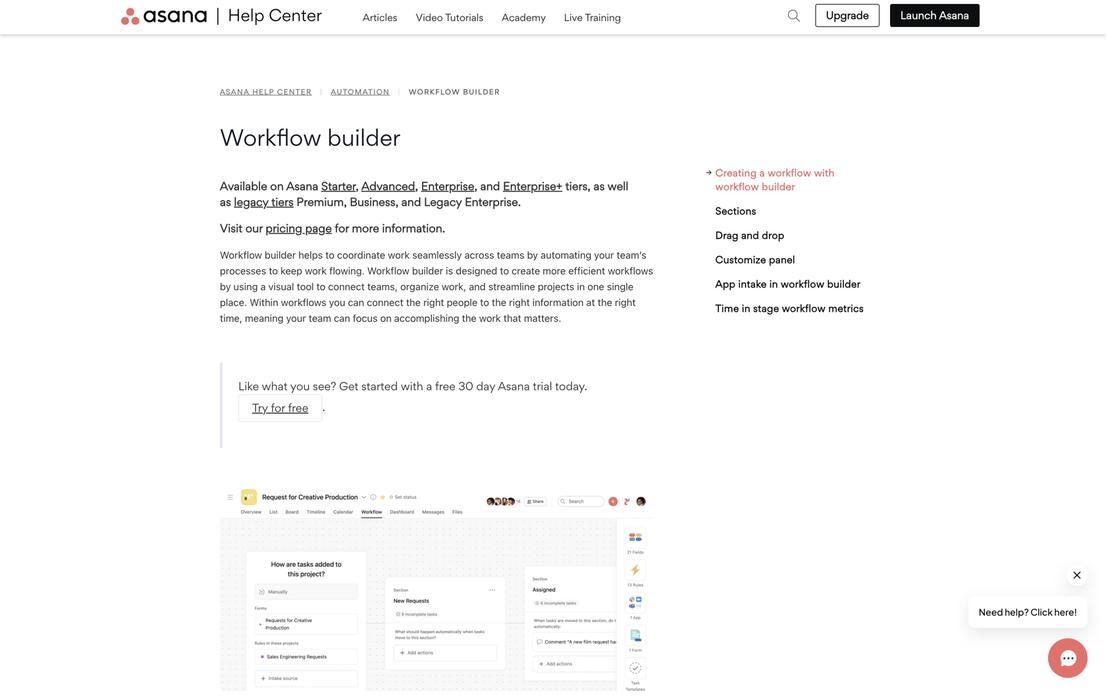 Task type: locate. For each thing, give the bounding box(es) containing it.
a left 30
[[426, 379, 432, 393]]

2 horizontal spatial in
[[770, 278, 778, 290]]

builder inside creating a workflow with workflow builder
[[762, 180, 795, 193]]

and
[[480, 179, 500, 193], [401, 195, 421, 209], [741, 229, 759, 241], [469, 281, 486, 292]]

as left well
[[594, 179, 605, 193]]

work down helps
[[305, 265, 327, 277]]

0 horizontal spatial ,
[[356, 179, 359, 193]]

0 horizontal spatial right
[[423, 297, 444, 308]]

workflows down tool
[[281, 297, 326, 308]]

business,
[[350, 195, 399, 209]]

live training
[[564, 11, 621, 23]]

right up 'that'
[[509, 297, 530, 308]]

by up place.
[[220, 281, 231, 292]]

in right intake
[[770, 278, 778, 290]]

free
[[435, 379, 456, 393], [288, 401, 309, 415]]

0 vertical spatial connect
[[328, 281, 365, 292]]

as down "available" on the left
[[220, 195, 231, 209]]

can right team
[[334, 312, 350, 324]]

help
[[253, 88, 274, 96]]

place.
[[220, 297, 247, 308]]

0 vertical spatial more
[[352, 221, 379, 235]]

team's
[[617, 249, 647, 261]]

0 vertical spatial workflow builder
[[406, 88, 500, 96]]

connect down flowing.
[[328, 281, 365, 292]]

to up visual
[[269, 265, 278, 277]]

time
[[716, 302, 739, 314]]

1 horizontal spatial on
[[380, 312, 392, 324]]

started
[[361, 379, 398, 393]]

1 vertical spatial workflow builder
[[220, 123, 401, 151]]

workflow
[[409, 88, 460, 96], [220, 123, 321, 151], [220, 249, 262, 261], [367, 265, 410, 277]]

legacy tiers link
[[234, 195, 294, 209]]

page
[[305, 221, 332, 235]]

work left 'that'
[[479, 312, 501, 324]]

,
[[356, 179, 359, 193], [415, 179, 418, 193], [474, 179, 477, 193]]

starter link
[[321, 179, 356, 193]]

free left 30
[[435, 379, 456, 393]]

1 horizontal spatial ,
[[415, 179, 418, 193]]

connect down teams,
[[367, 297, 404, 308]]

by up create
[[527, 249, 538, 261]]

your up "efficient"
[[594, 249, 614, 261]]

0 horizontal spatial workflows
[[281, 297, 326, 308]]

with
[[814, 167, 835, 179], [401, 379, 423, 393]]

using
[[234, 281, 258, 292]]

1 vertical spatial you
[[290, 379, 310, 393]]

1 horizontal spatial for
[[335, 221, 349, 235]]

and up enterprise.
[[480, 179, 500, 193]]

2 horizontal spatial a
[[760, 167, 765, 179]]

1 horizontal spatial right
[[509, 297, 530, 308]]

to right helps
[[326, 249, 335, 261]]

1 horizontal spatial with
[[814, 167, 835, 179]]

to down "teams"
[[500, 265, 509, 277]]

you up team
[[329, 297, 345, 308]]

0 horizontal spatial by
[[220, 281, 231, 292]]

on inside workflow builder helps to coordinate work seamlessly across teams by automating your team's processes to keep work flowing. workflow builder is designed to create more efficient workflows by using a visual tool to connect teams, organize work, and streamline projects in one single place. within workflows you can connect the right people to the right information at the right time, meaning your team can focus on accomplishing the work that matters.
[[380, 312, 392, 324]]

connect
[[328, 281, 365, 292], [367, 297, 404, 308]]

builder inside "link"
[[827, 278, 861, 290]]

in inside workflow builder helps to coordinate work seamlessly across teams by automating your team's processes to keep work flowing. workflow builder is designed to create more efficient workflows by using a visual tool to connect teams, organize work, and streamline projects in one single place. within workflows you can connect the right people to the right information at the right time, meaning your team can focus on accomplishing the work that matters.
[[577, 281, 585, 292]]

0 vertical spatial work
[[388, 249, 410, 261]]

drag
[[716, 229, 739, 241]]

for
[[335, 221, 349, 235], [271, 401, 285, 415]]

more up coordinate
[[352, 221, 379, 235]]

with right started
[[401, 379, 423, 393]]

processes
[[220, 265, 266, 277]]

0 vertical spatial workflows
[[608, 265, 653, 277]]

2 vertical spatial work
[[479, 312, 501, 324]]

asana help center help center home page image
[[121, 8, 219, 25], [222, 8, 322, 25]]

asana help center link
[[220, 88, 312, 96]]

0 horizontal spatial on
[[270, 179, 284, 193]]

workflow
[[768, 167, 812, 179], [716, 180, 759, 193], [781, 278, 825, 290], [782, 302, 826, 314]]

to right tool
[[317, 281, 326, 292]]

1 vertical spatial on
[[380, 312, 392, 324]]

try for free link
[[238, 394, 322, 422]]

upgrade
[[826, 9, 869, 22]]

work down 'information.'
[[388, 249, 410, 261]]

see?
[[313, 379, 336, 393]]

try for free
[[252, 401, 309, 415]]

automation link
[[331, 88, 390, 96]]

the down organize
[[406, 297, 421, 308]]

articles
[[363, 11, 400, 23]]

2 vertical spatial a
[[426, 379, 432, 393]]

you left see?
[[290, 379, 310, 393]]

seamlessly
[[412, 249, 462, 261]]

1 horizontal spatial asana help center help center home page image
[[222, 8, 322, 25]]

academy link
[[502, 8, 548, 27]]

in left one
[[577, 281, 585, 292]]

asana
[[939, 9, 969, 22], [220, 88, 250, 96], [286, 179, 318, 193], [498, 379, 530, 393]]

on up tiers
[[270, 179, 284, 193]]

launch
[[901, 9, 937, 22]]

for right try
[[271, 401, 285, 415]]

workflow up time in stage workflow metrics
[[781, 278, 825, 290]]

1 horizontal spatial a
[[426, 379, 432, 393]]

on
[[270, 179, 284, 193], [380, 312, 392, 324]]

workflows down team's
[[608, 265, 653, 277]]

workflow down app intake in workflow builder
[[782, 302, 826, 314]]

enterprise+
[[503, 179, 563, 193]]

0 vertical spatial with
[[814, 167, 835, 179]]

0 horizontal spatial asana help center help center home page image
[[121, 8, 219, 25]]

asana right the launch
[[939, 9, 969, 22]]

more inside workflow builder helps to coordinate work seamlessly across teams by automating your team's processes to keep work flowing. workflow builder is designed to create more efficient workflows by using a visual tool to connect teams, organize work, and streamline projects in one single place. within workflows you can connect the right people to the right information at the right time, meaning your team can focus on accomplishing the work that matters.
[[543, 265, 566, 277]]

0 vertical spatial you
[[329, 297, 345, 308]]

0 horizontal spatial free
[[288, 401, 309, 415]]

more up the "projects"
[[543, 265, 566, 277]]

visit
[[220, 221, 243, 235]]

0 vertical spatial by
[[527, 249, 538, 261]]

tiers
[[271, 195, 294, 209]]

a right creating on the right
[[760, 167, 765, 179]]

tool
[[297, 281, 314, 292]]

and down the designed
[[469, 281, 486, 292]]

0 horizontal spatial as
[[220, 195, 231, 209]]

in
[[770, 278, 778, 290], [577, 281, 585, 292], [742, 302, 751, 314]]

your left team
[[286, 312, 306, 324]]

free left .
[[288, 401, 309, 415]]

2 asana help center help center home page image from the left
[[222, 8, 322, 25]]

1 vertical spatial can
[[334, 312, 350, 324]]

get
[[339, 379, 359, 393]]

in right time
[[742, 302, 751, 314]]

0 vertical spatial for
[[335, 221, 349, 235]]

tutorials
[[445, 11, 484, 23]]

0 vertical spatial as
[[594, 179, 605, 193]]

and down 'available on asana starter , advanced , enterprise , and enterprise+'
[[401, 195, 421, 209]]

.
[[322, 400, 325, 414]]

3 , from the left
[[474, 179, 477, 193]]

can up focus
[[348, 297, 364, 308]]

with inside creating a workflow with workflow builder
[[814, 167, 835, 179]]

well
[[608, 179, 629, 193]]

a
[[760, 167, 765, 179], [261, 281, 266, 292], [426, 379, 432, 393]]

more
[[352, 221, 379, 235], [543, 265, 566, 277]]

for right page
[[335, 221, 349, 235]]

1 vertical spatial free
[[288, 401, 309, 415]]

the down streamline
[[492, 297, 507, 308]]

is
[[446, 265, 453, 277]]

live training link
[[564, 8, 621, 27]]

0 horizontal spatial with
[[401, 379, 423, 393]]

designed
[[456, 265, 497, 277]]

workflows
[[608, 265, 653, 277], [281, 297, 326, 308]]

matters.
[[524, 312, 561, 324]]

0 horizontal spatial for
[[271, 401, 285, 415]]

as
[[594, 179, 605, 193], [220, 195, 231, 209]]

2 horizontal spatial right
[[615, 297, 636, 308]]

1 horizontal spatial more
[[543, 265, 566, 277]]

1 horizontal spatial in
[[742, 302, 751, 314]]

1 vertical spatial connect
[[367, 297, 404, 308]]

1 horizontal spatial you
[[329, 297, 345, 308]]

1 horizontal spatial free
[[435, 379, 456, 393]]

with up the sections link
[[814, 167, 835, 179]]

workflow builder
[[406, 88, 500, 96], [220, 123, 401, 151]]

1 vertical spatial workflows
[[281, 297, 326, 308]]

0 vertical spatial your
[[594, 249, 614, 261]]

0 horizontal spatial you
[[290, 379, 310, 393]]

2 horizontal spatial ,
[[474, 179, 477, 193]]

enterprise+ link
[[503, 179, 563, 193]]

legacy
[[424, 195, 462, 209]]

drop
[[762, 229, 785, 241]]

a up within
[[261, 281, 266, 292]]

1 vertical spatial as
[[220, 195, 231, 209]]

focus
[[353, 312, 378, 324]]

0 horizontal spatial in
[[577, 281, 585, 292]]

meaning
[[245, 312, 284, 324]]

drag and drop link
[[706, 223, 865, 248]]

0 vertical spatial a
[[760, 167, 765, 179]]

app intake in workflow builder
[[716, 278, 861, 290]]

the
[[406, 297, 421, 308], [492, 297, 507, 308], [598, 297, 612, 308], [462, 312, 477, 324]]

0 horizontal spatial a
[[261, 281, 266, 292]]

1 vertical spatial more
[[543, 265, 566, 277]]

right up the accomplishing
[[423, 297, 444, 308]]

1 vertical spatial your
[[286, 312, 306, 324]]

1 vertical spatial a
[[261, 281, 266, 292]]

on right focus
[[380, 312, 392, 324]]

visit our pricing page for more information.
[[220, 221, 445, 235]]

1 vertical spatial work
[[305, 265, 327, 277]]

upgrade link
[[816, 4, 880, 27]]

right down single
[[615, 297, 636, 308]]

1 vertical spatial by
[[220, 281, 231, 292]]

can
[[348, 297, 364, 308], [334, 312, 350, 324]]



Task type: vqa. For each thing, say whether or not it's contained in the screenshot.
the leftmost "your"
yes



Task type: describe. For each thing, give the bounding box(es) containing it.
enterprise
[[421, 179, 474, 193]]

try
[[252, 401, 268, 415]]

streamline
[[488, 281, 535, 292]]

customize
[[716, 254, 766, 266]]

automation
[[331, 88, 390, 96]]

stage
[[753, 302, 779, 314]]

1 horizontal spatial connect
[[367, 297, 404, 308]]

accomplishing
[[394, 312, 459, 324]]

advanced
[[361, 179, 415, 193]]

today.
[[555, 379, 587, 393]]

1 vertical spatial with
[[401, 379, 423, 393]]

creating
[[716, 167, 757, 179]]

pricing
[[266, 221, 302, 235]]

organize
[[400, 281, 439, 292]]

coordinate
[[337, 249, 385, 261]]

available on asana starter , advanced , enterprise , and enterprise+
[[220, 179, 563, 193]]

1 horizontal spatial your
[[594, 249, 614, 261]]

1 asana help center help center home page image from the left
[[121, 8, 219, 25]]

creating a workflow with workflow builder
[[716, 167, 835, 193]]

sections
[[716, 205, 757, 217]]

a inside workflow builder helps to coordinate work seamlessly across teams by automating your team's processes to keep work flowing. workflow builder is designed to create more efficient workflows by using a visual tool to connect teams, organize work, and streamline projects in one single place. within workflows you can connect the right people to the right information at the right time, meaning your team can focus on accomplishing the work that matters.
[[261, 281, 266, 292]]

1 horizontal spatial workflows
[[608, 265, 653, 277]]

0 horizontal spatial work
[[305, 265, 327, 277]]

asana right the day
[[498, 379, 530, 393]]

0 vertical spatial free
[[435, 379, 456, 393]]

creating a workflow with workflow builder link
[[706, 161, 865, 199]]

panel
[[769, 254, 795, 266]]

keep
[[281, 265, 302, 277]]

workflow down creating on the right
[[716, 180, 759, 193]]

team
[[309, 312, 331, 324]]

trial
[[533, 379, 552, 393]]

app intake in workflow builder link
[[706, 272, 865, 296]]

2 horizontal spatial work
[[479, 312, 501, 324]]

0 horizontal spatial your
[[286, 312, 306, 324]]

asana help center
[[220, 88, 312, 96]]

legacy tiers premium, business, and legacy enterprise.
[[234, 195, 521, 209]]

3 right from the left
[[615, 297, 636, 308]]

available
[[220, 179, 267, 193]]

0 horizontal spatial workflow builder
[[220, 123, 401, 151]]

2 , from the left
[[415, 179, 418, 193]]

workflow up the sections link
[[768, 167, 812, 179]]

launch asana link
[[890, 4, 980, 27]]

workflow builder helps to coordinate work seamlessly across teams by automating your team's processes to keep work flowing. workflow builder is designed to create more efficient workflows by using a visual tool to connect teams, organize work, and streamline projects in one single place. within workflows you can connect the right people to the right information at the right time, meaning your team can focus on accomplishing the work that matters.
[[220, 249, 653, 324]]

a inside creating a workflow with workflow builder
[[760, 167, 765, 179]]

training
[[585, 11, 621, 23]]

1 horizontal spatial work
[[388, 249, 410, 261]]

1 horizontal spatial as
[[594, 179, 605, 193]]

video tutorials
[[416, 11, 486, 23]]

0 horizontal spatial more
[[352, 221, 379, 235]]

enterprise.
[[465, 195, 521, 209]]

starter
[[321, 179, 356, 193]]

time in stage workflow metrics link
[[706, 296, 865, 321]]

enterprise link
[[421, 179, 474, 193]]

asana up premium,
[[286, 179, 318, 193]]

live
[[564, 11, 583, 23]]

0 vertical spatial on
[[270, 179, 284, 193]]

0 vertical spatial can
[[348, 297, 364, 308]]

create
[[512, 265, 540, 277]]

and left drop
[[741, 229, 759, 241]]

projects
[[538, 281, 575, 292]]

app
[[716, 278, 736, 290]]

one
[[588, 281, 604, 292]]

work,
[[442, 281, 466, 292]]

video
[[416, 11, 443, 23]]

1 horizontal spatial by
[[527, 249, 538, 261]]

across
[[465, 249, 494, 261]]

teams,
[[367, 281, 398, 292]]

metrics
[[829, 302, 864, 314]]

automating
[[541, 249, 592, 261]]

customize panel link
[[706, 248, 865, 272]]

time in stage workflow metrics
[[716, 302, 864, 314]]

work flow image
[[220, 485, 654, 691]]

launch asana
[[901, 9, 969, 22]]

flowing.
[[329, 265, 365, 277]]

the down people
[[462, 312, 477, 324]]

in inside "link"
[[770, 278, 778, 290]]

like
[[238, 379, 259, 393]]

sections link
[[706, 199, 865, 223]]

customize panel
[[716, 254, 795, 266]]

what
[[262, 379, 288, 393]]

day
[[476, 379, 495, 393]]

legacy
[[234, 195, 269, 209]]

information.
[[382, 221, 445, 235]]

our
[[246, 221, 263, 235]]

the right at
[[598, 297, 612, 308]]

asana left help
[[220, 88, 250, 96]]

video tutorials link
[[416, 8, 486, 27]]

1 vertical spatial for
[[271, 401, 285, 415]]

1 , from the left
[[356, 179, 359, 193]]

1 right from the left
[[423, 297, 444, 308]]

2 right from the left
[[509, 297, 530, 308]]

within
[[250, 297, 278, 308]]

you inside workflow builder helps to coordinate work seamlessly across teams by automating your team's processes to keep work flowing. workflow builder is designed to create more efficient workflows by using a visual tool to connect teams, organize work, and streamline projects in one single place. within workflows you can connect the right people to the right information at the right time, meaning your team can focus on accomplishing the work that matters.
[[329, 297, 345, 308]]

academy
[[502, 11, 548, 23]]

advanced link
[[361, 179, 415, 193]]

pricing page link
[[266, 221, 332, 235]]

information
[[533, 297, 584, 308]]

tiers,
[[566, 179, 591, 193]]

teams
[[497, 249, 525, 261]]

that
[[504, 312, 521, 324]]

visual
[[268, 281, 294, 292]]

1 horizontal spatial workflow builder
[[406, 88, 500, 96]]

like what you see? get started with a free 30 day asana trial today.
[[238, 379, 587, 393]]

to right people
[[480, 297, 489, 308]]

workflow inside "link"
[[781, 278, 825, 290]]

at
[[586, 297, 595, 308]]

helps
[[299, 249, 323, 261]]

center
[[277, 88, 312, 96]]

0 horizontal spatial connect
[[328, 281, 365, 292]]

efficient
[[569, 265, 605, 277]]

intake
[[739, 278, 767, 290]]

drag and drop
[[716, 229, 785, 241]]

and inside workflow builder helps to coordinate work seamlessly across teams by automating your team's processes to keep work flowing. workflow builder is designed to create more efficient workflows by using a visual tool to connect teams, organize work, and streamline projects in one single place. within workflows you can connect the right people to the right information at the right time, meaning your team can focus on accomplishing the work that matters.
[[469, 281, 486, 292]]

30
[[459, 379, 474, 393]]



